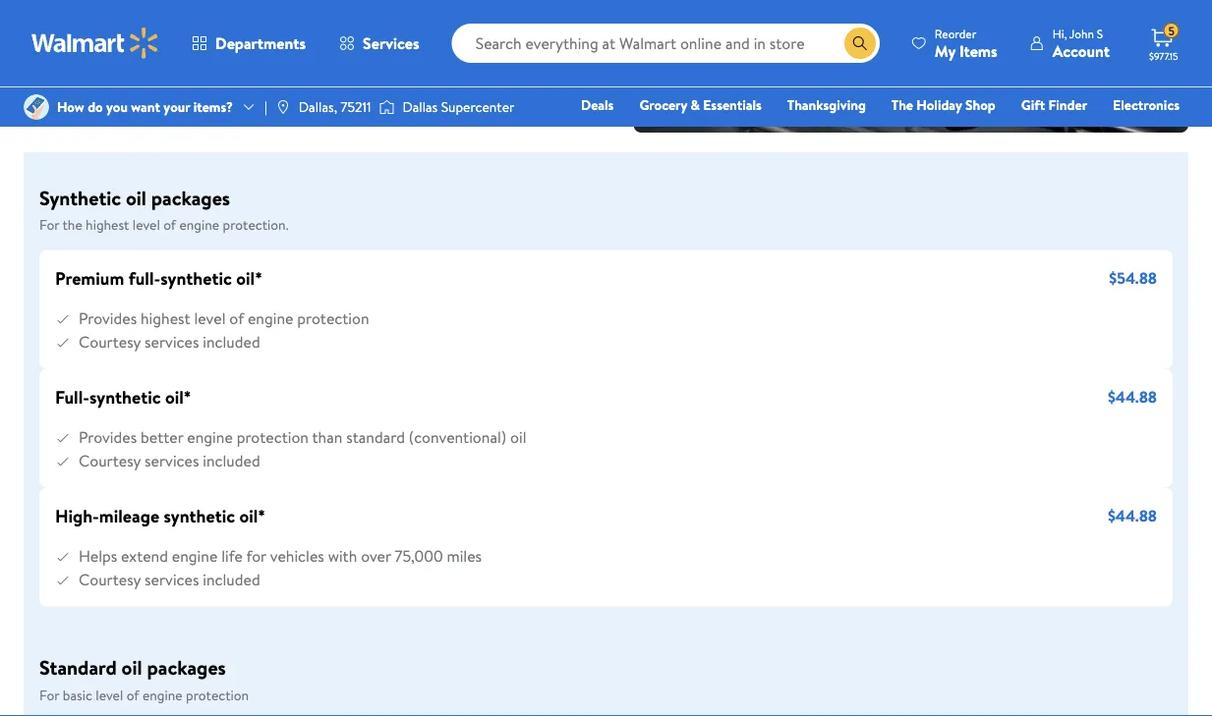 Task type: locate. For each thing, give the bounding box(es) containing it.
3 included from the top
[[203, 569, 260, 591]]

0 vertical spatial synthetic
[[160, 266, 232, 291]]

synthetic
[[160, 266, 232, 291], [89, 385, 161, 410], [164, 504, 235, 529]]

protection
[[297, 307, 369, 329], [237, 426, 309, 448], [186, 686, 249, 705]]

provides down premium
[[79, 307, 137, 329]]

synthetic oil packages for the highest level of engine protection.
[[39, 184, 289, 235]]

for inside standard oil packages for basic level of engine protection
[[39, 686, 59, 705]]

debit
[[1062, 123, 1096, 142]]

2 vertical spatial shop
[[765, 123, 795, 142]]

provides for premium
[[79, 307, 137, 329]]

Search search field
[[452, 24, 880, 63]]

walmart image
[[31, 28, 159, 59]]

2 horizontal spatial you
[[320, 8, 345, 30]]

0 vertical spatial provides
[[79, 307, 137, 329]]

search icon image
[[853, 35, 868, 51]]

0 vertical spatial courtesy services included
[[79, 331, 260, 353]]

1 vertical spatial oil*
[[165, 385, 191, 410]]

2 vertical spatial included
[[203, 569, 260, 591]]

2 included from the top
[[203, 450, 260, 472]]

2 courtesy from the top
[[79, 450, 141, 472]]

courtesy down helps
[[79, 569, 141, 591]]

grocery & essentials
[[640, 95, 762, 115]]

synthetic up the better
[[89, 385, 161, 410]]

technicians
[[240, 8, 316, 30]]

2 vertical spatial synthetic
[[164, 504, 235, 529]]

1 vertical spatial provides
[[79, 426, 137, 448]]

0 vertical spatial included
[[203, 331, 260, 353]]

oil right synthetic
[[126, 184, 146, 211]]

oil for standard
[[122, 655, 142, 682]]

$44.88
[[1108, 387, 1158, 408], [1108, 506, 1158, 527]]

of down the premium full-synthetic oil*
[[229, 307, 244, 329]]

engine
[[179, 215, 219, 235], [248, 307, 294, 329], [187, 426, 233, 448], [172, 545, 218, 567], [143, 686, 183, 705]]

2 vertical spatial services
[[145, 569, 199, 591]]

0 vertical spatial of
[[163, 215, 176, 235]]

you right do
[[106, 97, 128, 117]]

engine left life
[[172, 545, 218, 567]]

shop inside electronics toy shop
[[765, 123, 795, 142]]

packages
[[151, 184, 230, 211], [147, 655, 226, 682]]

1 vertical spatial level
[[194, 307, 226, 329]]

level right basic
[[96, 686, 123, 705]]

1 horizontal spatial you
[[283, 55, 308, 77]]

0 vertical spatial for
[[39, 215, 59, 235]]

shop right toy
[[765, 123, 795, 142]]

$44.88 for high-mileage synthetic oil*
[[1108, 506, 1158, 527]]

my
[[935, 40, 956, 61]]

0 vertical spatial oil
[[126, 184, 146, 211]]

engine right the better
[[187, 426, 233, 448]]

1 vertical spatial courtesy
[[79, 450, 141, 472]]

synthetic up provides highest level of engine protection
[[160, 266, 232, 291]]

 image
[[24, 94, 49, 120], [379, 97, 395, 117]]

2 horizontal spatial of
[[229, 307, 244, 329]]

0 horizontal spatial  image
[[24, 94, 49, 120]]

1 horizontal spatial  image
[[379, 97, 395, 117]]

0 vertical spatial oil*
[[236, 266, 263, 291]]

shop while waiting. we'll notify you when we're done. image
[[24, 54, 55, 86]]

packages inside synthetic oil packages for the highest level of engine protection.
[[151, 184, 230, 211]]

essentials
[[704, 95, 762, 115]]

0 vertical spatial courtesy
[[79, 331, 141, 353]]

0 vertical spatial packages
[[151, 184, 230, 211]]

1 vertical spatial for
[[39, 686, 59, 705]]

provides
[[79, 307, 137, 329], [79, 426, 137, 448]]

2 vertical spatial you
[[106, 97, 128, 117]]

of right basic
[[127, 686, 139, 705]]

with
[[328, 545, 357, 567]]

service.
[[120, 8, 171, 30]]

services button
[[323, 20, 436, 67]]

of up the premium full-synthetic oil*
[[163, 215, 176, 235]]

2 $44.88 from the top
[[1108, 506, 1158, 527]]

standard oil packages for basic level of engine protection
[[39, 655, 249, 705]]

standard
[[346, 426, 405, 448]]

2 vertical spatial protection
[[186, 686, 249, 705]]

1 horizontal spatial level
[[133, 215, 160, 235]]

1 horizontal spatial highest
[[141, 307, 190, 329]]

courtesy for high-
[[79, 569, 141, 591]]

2 provides from the top
[[79, 426, 137, 448]]

john
[[1070, 25, 1095, 42]]

0 horizontal spatial level
[[96, 686, 123, 705]]

deals
[[581, 95, 614, 115]]

one debit link
[[1021, 122, 1105, 143]]

courtesy for full-
[[79, 450, 141, 472]]

1 vertical spatial included
[[203, 450, 260, 472]]

services down provides highest level of engine protection
[[145, 331, 199, 353]]

reorder
[[935, 25, 977, 42]]

dallas
[[403, 97, 438, 117]]

 image left how
[[24, 94, 49, 120]]

of
[[163, 215, 176, 235], [229, 307, 244, 329], [127, 686, 139, 705]]

0 horizontal spatial you
[[106, 97, 128, 117]]

|
[[265, 97, 267, 117]]

2 vertical spatial courtesy
[[79, 569, 141, 591]]

2 vertical spatial level
[[96, 686, 123, 705]]

home
[[821, 123, 857, 142]]

services down extend
[[145, 569, 199, 591]]

0 vertical spatial $44.88
[[1108, 387, 1158, 408]]

premium full-synthetic oil*
[[55, 266, 263, 291]]

2 horizontal spatial level
[[194, 307, 226, 329]]

services
[[145, 331, 199, 353], [145, 450, 199, 472], [145, 569, 199, 591]]

shop left while
[[71, 55, 105, 77]]

oil* for premium full-synthetic oil*
[[236, 266, 263, 291]]

0 horizontal spatial highest
[[86, 215, 129, 235]]

 image right 75211
[[379, 97, 395, 117]]

1 vertical spatial protection
[[237, 426, 309, 448]]

1 vertical spatial packages
[[147, 655, 226, 682]]

1 courtesy from the top
[[79, 331, 141, 353]]

$44.88 for full-synthetic oil*
[[1108, 387, 1158, 408]]

2 vertical spatial courtesy services included
[[79, 569, 260, 591]]

1 horizontal spatial shop
[[765, 123, 795, 142]]

shop for electronics
[[765, 123, 795, 142]]

Walmart Site-Wide search field
[[452, 24, 880, 63]]

1 services from the top
[[145, 331, 199, 353]]

0 vertical spatial shop
[[71, 55, 105, 77]]

for left basic
[[39, 686, 59, 705]]

for inside synthetic oil packages for the highest level of engine protection.
[[39, 215, 59, 235]]

3 courtesy from the top
[[79, 569, 141, 591]]

the holiday shop
[[892, 95, 996, 115]]

the
[[892, 95, 914, 115]]

$977.15
[[1150, 49, 1179, 62]]

0 vertical spatial services
[[145, 331, 199, 353]]

1 included from the top
[[203, 331, 260, 353]]

grocery & essentials link
[[631, 94, 771, 116]]

oil inside standard oil packages for basic level of engine protection
[[122, 655, 142, 682]]

oil for synthetic
[[126, 184, 146, 211]]

for for standard
[[39, 686, 59, 705]]

1 for from the top
[[39, 215, 59, 235]]

one
[[1029, 123, 1059, 142]]

highest down the premium full-synthetic oil*
[[141, 307, 190, 329]]

shop
[[71, 55, 105, 77], [966, 95, 996, 115], [765, 123, 795, 142]]

high-mileage synthetic oil*
[[55, 504, 266, 529]]

holiday
[[917, 95, 962, 115]]

oil* up for at the bottom left of page
[[239, 504, 266, 529]]

 image for dallas supercenter
[[379, 97, 395, 117]]

courtesy down the better
[[79, 450, 141, 472]]

synthetic up life
[[164, 504, 235, 529]]

s
[[1097, 25, 1104, 42]]

5
[[1169, 22, 1175, 39]]

included down provides better engine protection than standard (conventional) oil
[[203, 450, 260, 472]]

oil* up provides highest level of engine protection
[[236, 266, 263, 291]]

1 vertical spatial of
[[229, 307, 244, 329]]

1 vertical spatial services
[[145, 450, 199, 472]]

1 vertical spatial you
[[283, 55, 308, 77]]

courtesy
[[79, 331, 141, 353], [79, 450, 141, 472], [79, 569, 141, 591]]

highest right the
[[86, 215, 129, 235]]

level
[[133, 215, 160, 235], [194, 307, 226, 329], [96, 686, 123, 705]]

shop for the
[[966, 95, 996, 115]]

highest inside synthetic oil packages for the highest level of engine protection.
[[86, 215, 129, 235]]

level up full-
[[133, 215, 160, 235]]

full-
[[55, 385, 89, 410]]

2 vertical spatial oil
[[122, 655, 142, 682]]

0 vertical spatial highest
[[86, 215, 129, 235]]

provides down full-synthetic oil* on the left bottom of page
[[79, 426, 137, 448]]

you left the can
[[320, 8, 345, 30]]

engine left protection.
[[179, 215, 219, 235]]

2 services from the top
[[145, 450, 199, 472]]

2 for from the top
[[39, 686, 59, 705]]

courtesy services included down provides highest level of engine protection
[[79, 331, 260, 353]]

account
[[1053, 40, 1110, 61]]

1 vertical spatial $44.88
[[1108, 506, 1158, 527]]

oil inside synthetic oil packages for the highest level of engine protection.
[[126, 184, 146, 211]]

1 vertical spatial synthetic
[[89, 385, 161, 410]]

oil
[[126, 184, 146, 211], [511, 426, 527, 448], [122, 655, 142, 682]]

hi, john s account
[[1053, 25, 1110, 61]]

oil* for high-mileage synthetic oil*
[[239, 504, 266, 529]]

dallas,
[[299, 97, 337, 117]]

engine right basic
[[143, 686, 183, 705]]

 image
[[275, 99, 291, 115]]

services down the better
[[145, 450, 199, 472]]

courtesy services included down extend
[[79, 569, 260, 591]]

1 courtesy services included from the top
[[79, 331, 260, 353]]

you
[[320, 8, 345, 30], [283, 55, 308, 77], [106, 97, 128, 117]]

shop while waiting. we'll notify you when we're done.
[[71, 55, 429, 77]]

0 horizontal spatial of
[[127, 686, 139, 705]]

oil*
[[236, 266, 263, 291], [165, 385, 191, 410], [239, 504, 266, 529]]

thanksgiving
[[788, 95, 866, 115]]

courtesy services included for full-
[[79, 331, 260, 353]]

packages inside standard oil packages for basic level of engine protection
[[147, 655, 226, 682]]

shop up registry link
[[966, 95, 996, 115]]

3 services from the top
[[145, 569, 199, 591]]

courtesy up full-synthetic oil* on the left bottom of page
[[79, 331, 141, 353]]

for for synthetic
[[39, 215, 59, 235]]

electronics toy shop
[[742, 95, 1180, 142]]

&
[[691, 95, 700, 115]]

2 vertical spatial of
[[127, 686, 139, 705]]

high-
[[55, 504, 99, 529]]

engine down protection.
[[248, 307, 294, 329]]

1 provides from the top
[[79, 307, 137, 329]]

you left when
[[283, 55, 308, 77]]

certified
[[175, 8, 236, 30]]

synthetic for full-
[[160, 266, 232, 291]]

included down provides highest level of engine protection
[[203, 331, 260, 353]]

courtesy services included
[[79, 331, 260, 353], [79, 450, 260, 472], [79, 569, 260, 591]]

2 horizontal spatial shop
[[966, 95, 996, 115]]

for
[[39, 215, 59, 235], [39, 686, 59, 705]]

shop inside the holiday shop link
[[966, 95, 996, 115]]

0 vertical spatial level
[[133, 215, 160, 235]]

protection inside standard oil packages for basic level of engine protection
[[186, 686, 249, 705]]

items
[[960, 40, 998, 61]]

included
[[203, 331, 260, 353], [203, 450, 260, 472], [203, 569, 260, 591]]

0 vertical spatial protection
[[297, 307, 369, 329]]

for left the
[[39, 215, 59, 235]]

courtesy services included down the better
[[79, 450, 260, 472]]

oil* up the better
[[165, 385, 191, 410]]

highest
[[86, 215, 129, 235], [141, 307, 190, 329]]

level inside standard oil packages for basic level of engine protection
[[96, 686, 123, 705]]

1 vertical spatial courtesy services included
[[79, 450, 260, 472]]

2 vertical spatial oil*
[[239, 504, 266, 529]]

1 horizontal spatial of
[[163, 215, 176, 235]]

1 vertical spatial shop
[[966, 95, 996, 115]]

oil right (conventional) on the left bottom
[[511, 426, 527, 448]]

2 courtesy services included from the top
[[79, 450, 260, 472]]

synthetic for mileage
[[164, 504, 235, 529]]

level inside synthetic oil packages for the highest level of engine protection.
[[133, 215, 160, 235]]

included down life
[[203, 569, 260, 591]]

3 courtesy services included from the top
[[79, 569, 260, 591]]

oil right standard
[[122, 655, 142, 682]]

waiting.
[[148, 55, 200, 77]]

1 $44.88 from the top
[[1108, 387, 1158, 408]]

life
[[221, 545, 243, 567]]

level down the premium full-synthetic oil*
[[194, 307, 226, 329]]

grocery
[[640, 95, 688, 115]]

toy shop link
[[733, 122, 804, 143]]

premium
[[55, 266, 124, 291]]



Task type: vqa. For each thing, say whether or not it's contained in the screenshot.
topmost Vet
no



Task type: describe. For each thing, give the bounding box(es) containing it.
electronics
[[1113, 95, 1180, 115]]

miles
[[447, 545, 482, 567]]

dallas, 75211
[[299, 97, 371, 117]]

of inside synthetic oil packages for the highest level of engine protection.
[[163, 215, 176, 235]]

expert service. certified technicians you can trust. image
[[24, 7, 55, 38]]

walmart+ link
[[1113, 122, 1189, 143]]

included for high-mileage synthetic oil*
[[203, 569, 260, 591]]

0 vertical spatial you
[[320, 8, 345, 30]]

the
[[62, 215, 82, 235]]

items?
[[193, 97, 233, 117]]

electronics link
[[1105, 94, 1189, 116]]

helps
[[79, 545, 117, 567]]

protection.
[[223, 215, 289, 235]]

standard
[[39, 655, 117, 682]]

for
[[246, 545, 266, 567]]

services for synthetic
[[145, 450, 199, 472]]

0 horizontal spatial shop
[[71, 55, 105, 77]]

fashion link
[[874, 122, 937, 143]]

mileage
[[99, 504, 159, 529]]

helps extend engine life for vehicles with over 75,000 miles
[[79, 545, 482, 567]]

how do you want your items?
[[57, 97, 233, 117]]

full-
[[128, 266, 161, 291]]

while
[[109, 55, 144, 77]]

services for full-
[[145, 331, 199, 353]]

do
[[88, 97, 103, 117]]

engine inside synthetic oil packages for the highest level of engine protection.
[[179, 215, 219, 235]]

your
[[164, 97, 190, 117]]

gift finder
[[1022, 95, 1088, 115]]

walmart+
[[1122, 123, 1180, 142]]

$54.88
[[1110, 268, 1158, 289]]

provides for full-
[[79, 426, 137, 448]]

the holiday shop link
[[883, 94, 1005, 116]]

when
[[312, 55, 348, 77]]

we're
[[352, 55, 388, 77]]

registry link
[[945, 122, 1013, 143]]

reorder my items
[[935, 25, 998, 61]]

registry
[[954, 123, 1004, 142]]

expert service. certified technicians you can trust.
[[71, 8, 412, 30]]

trust.
[[376, 8, 412, 30]]

75,000
[[395, 545, 443, 567]]

departments
[[215, 32, 306, 54]]

provides better engine protection than standard (conventional) oil
[[79, 426, 527, 448]]

 image for how do you want your items?
[[24, 94, 49, 120]]

(conventional)
[[409, 426, 507, 448]]

toy
[[742, 123, 762, 142]]

included for full-synthetic oil*
[[203, 450, 260, 472]]

dallas supercenter
[[403, 97, 515, 117]]

extend
[[121, 545, 168, 567]]

finder
[[1049, 95, 1088, 115]]

supercenter
[[441, 97, 515, 117]]

courtesy services included for synthetic
[[79, 450, 260, 472]]

how
[[57, 97, 84, 117]]

1 vertical spatial highest
[[141, 307, 190, 329]]

hi,
[[1053, 25, 1067, 42]]

deals link
[[572, 94, 623, 116]]

packages for standard
[[147, 655, 226, 682]]

synthetic
[[39, 184, 121, 211]]

engine inside standard oil packages for basic level of engine protection
[[143, 686, 183, 705]]

courtesy services included for mileage
[[79, 569, 260, 591]]

basic
[[63, 686, 92, 705]]

thanksgiving link
[[779, 94, 875, 116]]

than
[[312, 426, 343, 448]]

gift
[[1022, 95, 1046, 115]]

packages for synthetic
[[151, 184, 230, 211]]

full-synthetic oil*
[[55, 385, 191, 410]]

services
[[363, 32, 420, 54]]

vehicles
[[270, 545, 324, 567]]

gift finder link
[[1013, 94, 1097, 116]]

over
[[361, 545, 391, 567]]

included for premium full-synthetic oil*
[[203, 331, 260, 353]]

fashion
[[883, 123, 928, 142]]

services for mileage
[[145, 569, 199, 591]]

home link
[[812, 122, 866, 143]]

of inside standard oil packages for basic level of engine protection
[[127, 686, 139, 705]]

done.
[[392, 55, 429, 77]]

we'll
[[203, 55, 235, 77]]

1 vertical spatial oil
[[511, 426, 527, 448]]

better
[[141, 426, 183, 448]]

provides highest level of engine protection
[[79, 307, 369, 329]]

notify
[[239, 55, 279, 77]]

courtesy for premium
[[79, 331, 141, 353]]

can
[[349, 8, 372, 30]]

want
[[131, 97, 160, 117]]

expert
[[71, 8, 116, 30]]

75211
[[341, 97, 371, 117]]



